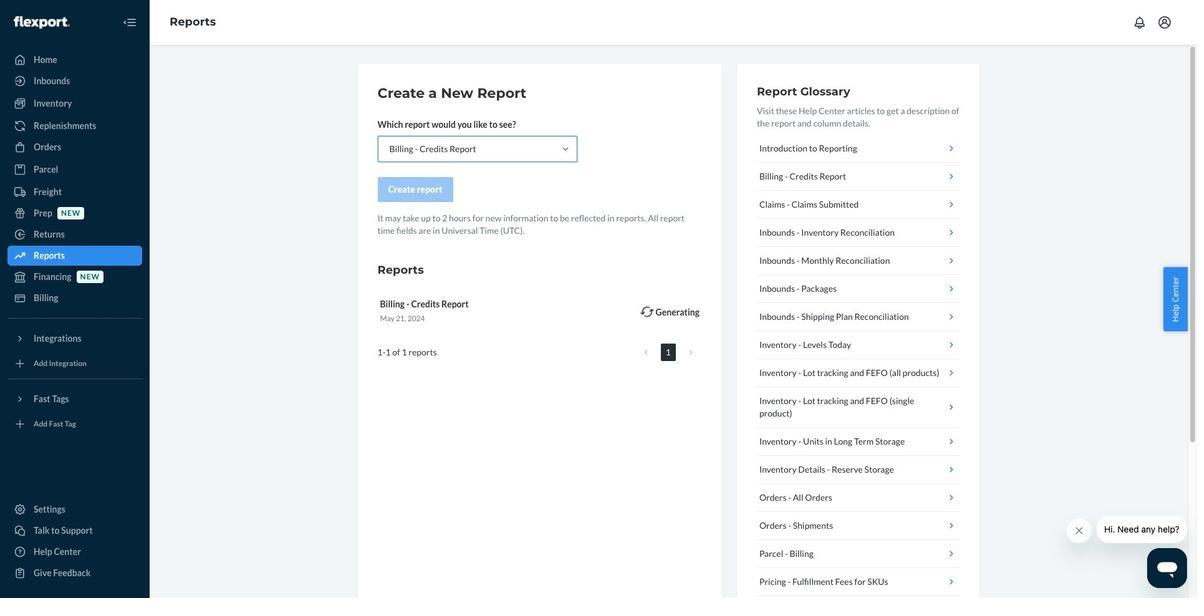 Task type: describe. For each thing, give the bounding box(es) containing it.
flexport logo image
[[14, 16, 70, 29]]

open account menu image
[[1158, 15, 1173, 30]]

chevron right image
[[689, 348, 693, 357]]



Task type: vqa. For each thing, say whether or not it's contained in the screenshot.
SETTINGS
no



Task type: locate. For each thing, give the bounding box(es) containing it.
close navigation image
[[122, 15, 137, 30]]

chevron left image
[[644, 348, 648, 357]]

open notifications image
[[1133, 15, 1148, 30]]



